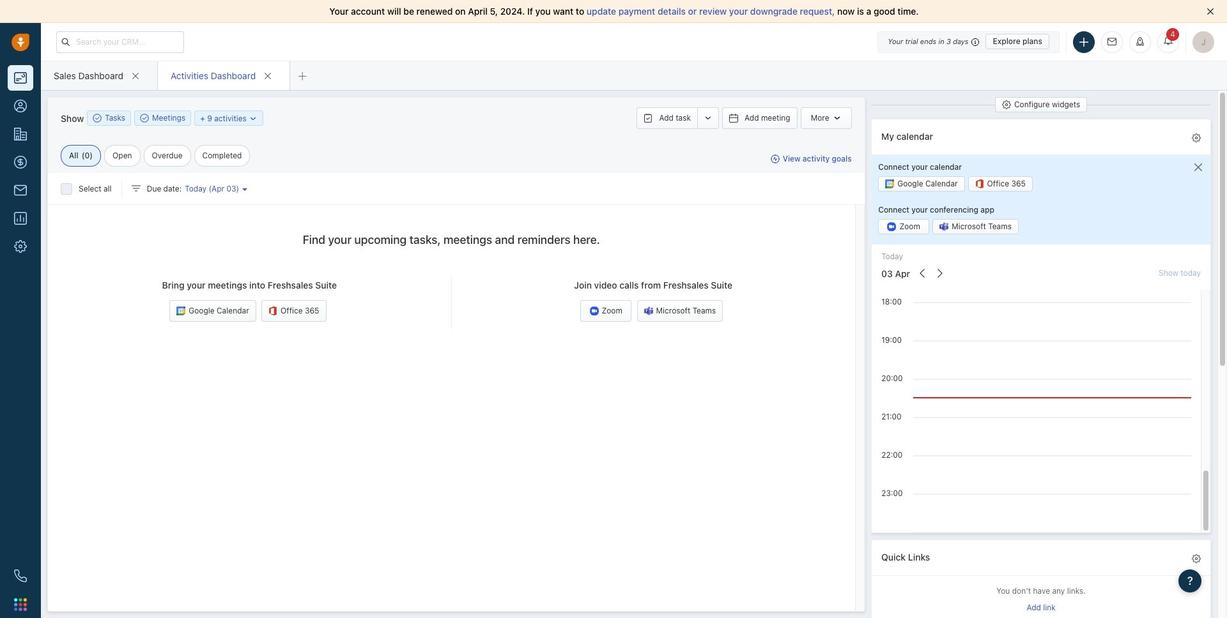 Task type: locate. For each thing, give the bounding box(es) containing it.
phone image
[[14, 570, 27, 583]]

down image
[[249, 114, 258, 123]]

phone element
[[8, 564, 33, 589]]



Task type: describe. For each thing, give the bounding box(es) containing it.
close image
[[1207, 8, 1215, 15]]

what's new image
[[1136, 37, 1145, 46]]

Search your CRM... text field
[[56, 31, 184, 53]]

send email image
[[1108, 38, 1117, 46]]

freshworks switcher image
[[14, 599, 27, 612]]



Task type: vqa. For each thing, say whether or not it's contained in the screenshot.
'close' Image
yes



